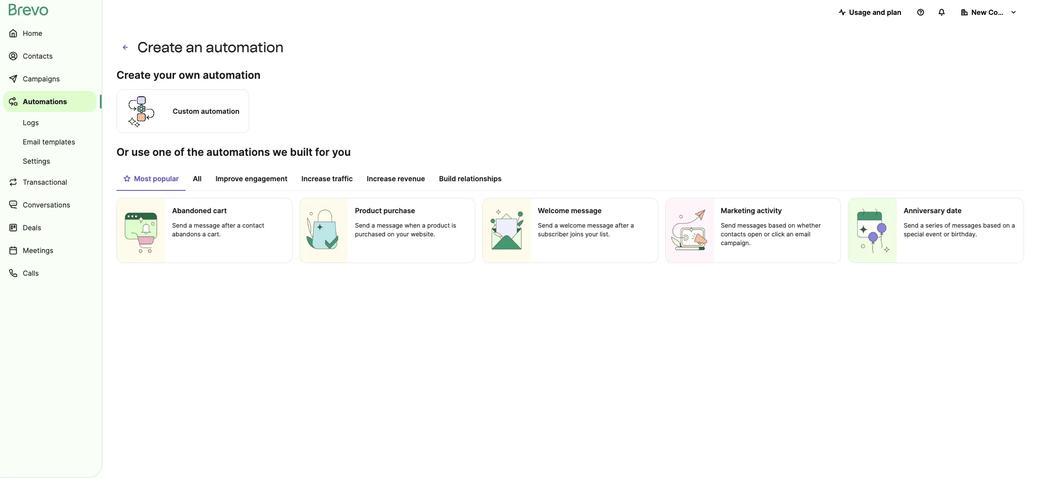 Task type: vqa. For each thing, say whether or not it's contained in the screenshot.
Monday, 5 December 2022 cell
no



Task type: locate. For each thing, give the bounding box(es) containing it.
your down when
[[396, 230, 409, 238]]

conversations link
[[4, 195, 96, 216]]

of inside send a series of messages based on a special event or birthday.
[[945, 222, 951, 229]]

increase for increase traffic
[[302, 174, 331, 183]]

increase left traffic
[[302, 174, 331, 183]]

create
[[138, 39, 183, 56], [117, 69, 151, 81]]

email templates
[[23, 138, 75, 146]]

send up contacts on the right top of the page
[[721, 222, 736, 229]]

0 horizontal spatial an
[[186, 39, 203, 56]]

campaigns link
[[4, 68, 96, 89]]

an
[[186, 39, 203, 56], [787, 230, 794, 238]]

1 vertical spatial create
[[117, 69, 151, 81]]

cart
[[213, 206, 227, 215]]

meetings link
[[4, 240, 96, 261]]

on inside send messages based on whether contacts open or click an email campaign.
[[788, 222, 795, 229]]

usage
[[849, 8, 871, 17]]

on
[[788, 222, 795, 229], [1003, 222, 1010, 229], [387, 230, 395, 238]]

0 vertical spatial automation
[[206, 39, 284, 56]]

1 send from the left
[[172, 222, 187, 229]]

increase left revenue
[[367, 174, 396, 183]]

send inside "send a message after a contact abandons a cart."
[[172, 222, 187, 229]]

create your own automation
[[117, 69, 261, 81]]

1 vertical spatial of
[[945, 222, 951, 229]]

message up send a welcome message after a subscriber joins your list.
[[571, 206, 602, 215]]

contacts link
[[4, 46, 96, 67]]

create for create an automation
[[138, 39, 183, 56]]

1 horizontal spatial increase
[[367, 174, 396, 183]]

send up purchased
[[355, 222, 370, 229]]

or inside send a series of messages based on a special event or birthday.
[[944, 230, 950, 238]]

send up special at top right
[[904, 222, 919, 229]]

0 vertical spatial create
[[138, 39, 183, 56]]

tab list containing most popular
[[117, 170, 1024, 191]]

0 horizontal spatial your
[[153, 69, 176, 81]]

or
[[117, 146, 129, 159]]

2 vertical spatial automation
[[201, 107, 240, 116]]

anniversary
[[904, 206, 945, 215]]

message inside "send a message after a contact abandons a cart."
[[194, 222, 220, 229]]

the
[[187, 146, 204, 159]]

or left click
[[764, 230, 770, 238]]

message up cart.
[[194, 222, 220, 229]]

of right 'series'
[[945, 222, 951, 229]]

0 horizontal spatial of
[[174, 146, 184, 159]]

0 horizontal spatial after
[[222, 222, 235, 229]]

website.
[[411, 230, 435, 238]]

2 horizontal spatial your
[[585, 230, 598, 238]]

your left own
[[153, 69, 176, 81]]

1 or from the left
[[764, 230, 770, 238]]

2 after from the left
[[615, 222, 629, 229]]

1 horizontal spatial your
[[396, 230, 409, 238]]

2 based from the left
[[983, 222, 1001, 229]]

message down product purchase
[[377, 222, 403, 229]]

1 horizontal spatial of
[[945, 222, 951, 229]]

1 horizontal spatial an
[[787, 230, 794, 238]]

calls
[[23, 269, 39, 278]]

2 or from the left
[[944, 230, 950, 238]]

an up own
[[186, 39, 203, 56]]

custom automation button
[[117, 88, 249, 135]]

your
[[153, 69, 176, 81], [396, 230, 409, 238], [585, 230, 598, 238]]

send inside send messages based on whether contacts open or click an email campaign.
[[721, 222, 736, 229]]

deals
[[23, 223, 41, 232]]

1 horizontal spatial after
[[615, 222, 629, 229]]

0 horizontal spatial messages
[[738, 222, 767, 229]]

1 vertical spatial an
[[787, 230, 794, 238]]

date
[[947, 206, 962, 215]]

new
[[972, 8, 987, 17]]

increase
[[302, 174, 331, 183], [367, 174, 396, 183]]

tab list
[[117, 170, 1024, 191]]

your inside send a welcome message after a subscriber joins your list.
[[585, 230, 598, 238]]

3 send from the left
[[538, 222, 553, 229]]

1 horizontal spatial or
[[944, 230, 950, 238]]

plan
[[887, 8, 902, 17]]

send inside send a series of messages based on a special event or birthday.
[[904, 222, 919, 229]]

your left list.
[[585, 230, 598, 238]]

0 horizontal spatial or
[[764, 230, 770, 238]]

on inside send a series of messages based on a special event or birthday.
[[1003, 222, 1010, 229]]

when
[[405, 222, 420, 229]]

use
[[131, 146, 150, 159]]

campaigns
[[23, 74, 60, 83]]

messages up birthday.
[[952, 222, 982, 229]]

email
[[23, 138, 40, 146]]

send up abandons
[[172, 222, 187, 229]]

after
[[222, 222, 235, 229], [615, 222, 629, 229]]

message up list.
[[587, 222, 614, 229]]

1 increase from the left
[[302, 174, 331, 183]]

automation
[[206, 39, 284, 56], [203, 69, 261, 81], [201, 107, 240, 116]]

0 vertical spatial of
[[174, 146, 184, 159]]

automations link
[[4, 91, 96, 112]]

1 horizontal spatial based
[[983, 222, 1001, 229]]

custom
[[173, 107, 199, 116]]

an right click
[[787, 230, 794, 238]]

new company button
[[954, 4, 1024, 21]]

abandons
[[172, 230, 201, 238]]

2 increase from the left
[[367, 174, 396, 183]]

send up the subscriber
[[538, 222, 553, 229]]

2 messages from the left
[[952, 222, 982, 229]]

2 horizontal spatial on
[[1003, 222, 1010, 229]]

based inside send a series of messages based on a special event or birthday.
[[983, 222, 1001, 229]]

send inside 'send a message when a product is purchased on your website.'
[[355, 222, 370, 229]]

email
[[795, 230, 811, 238]]

on inside 'send a message when a product is purchased on your website.'
[[387, 230, 395, 238]]

2 send from the left
[[355, 222, 370, 229]]

product purchase
[[355, 206, 415, 215]]

or
[[764, 230, 770, 238], [944, 230, 950, 238]]

message
[[571, 206, 602, 215], [194, 222, 220, 229], [377, 222, 403, 229], [587, 222, 614, 229]]

after inside send a welcome message after a subscriber joins your list.
[[615, 222, 629, 229]]

transactional
[[23, 178, 67, 187]]

after inside "send a message after a contact abandons a cart."
[[222, 222, 235, 229]]

4 send from the left
[[721, 222, 736, 229]]

based inside send messages based on whether contacts open or click an email campaign.
[[769, 222, 787, 229]]

increase revenue
[[367, 174, 425, 183]]

improve engagement link
[[209, 170, 295, 190]]

based
[[769, 222, 787, 229], [983, 222, 1001, 229]]

send for welcome
[[538, 222, 553, 229]]

create for create your own automation
[[117, 69, 151, 81]]

birthday.
[[952, 230, 977, 238]]

1 after from the left
[[222, 222, 235, 229]]

1 messages from the left
[[738, 222, 767, 229]]

1 based from the left
[[769, 222, 787, 229]]

messages up open
[[738, 222, 767, 229]]

anniversary date
[[904, 206, 962, 215]]

0 horizontal spatial based
[[769, 222, 787, 229]]

0 horizontal spatial on
[[387, 230, 395, 238]]

of left the
[[174, 146, 184, 159]]

revenue
[[398, 174, 425, 183]]

we
[[273, 146, 288, 159]]

templates
[[42, 138, 75, 146]]

1 horizontal spatial on
[[788, 222, 795, 229]]

5 send from the left
[[904, 222, 919, 229]]

1 horizontal spatial messages
[[952, 222, 982, 229]]

messages inside send a series of messages based on a special event or birthday.
[[952, 222, 982, 229]]

logs link
[[4, 114, 96, 131]]

all
[[193, 174, 202, 183]]

or right event
[[944, 230, 950, 238]]

of
[[174, 146, 184, 159], [945, 222, 951, 229]]

send inside send a welcome message after a subscriber joins your list.
[[538, 222, 553, 229]]

0 horizontal spatial increase
[[302, 174, 331, 183]]

usage and plan button
[[832, 4, 909, 21]]

own
[[179, 69, 200, 81]]



Task type: describe. For each thing, give the bounding box(es) containing it.
event
[[926, 230, 942, 238]]

or inside send messages based on whether contacts open or click an email campaign.
[[764, 230, 770, 238]]

popular
[[153, 174, 179, 183]]

welcome
[[560, 222, 586, 229]]

product
[[355, 206, 382, 215]]

purchased
[[355, 230, 386, 238]]

deals link
[[4, 217, 96, 238]]

abandoned
[[172, 206, 211, 215]]

is
[[452, 222, 456, 229]]

your inside 'send a message when a product is purchased on your website.'
[[396, 230, 409, 238]]

transactional link
[[4, 172, 96, 193]]

send a message when a product is purchased on your website.
[[355, 222, 456, 238]]

welcome
[[538, 206, 569, 215]]

special
[[904, 230, 924, 238]]

message inside send a welcome message after a subscriber joins your list.
[[587, 222, 614, 229]]

send for marketing
[[721, 222, 736, 229]]

send messages based on whether contacts open or click an email campaign.
[[721, 222, 821, 247]]

meetings
[[23, 246, 53, 255]]

activity
[[757, 206, 782, 215]]

automations
[[206, 146, 270, 159]]

most popular
[[134, 174, 179, 183]]

increase for increase revenue
[[367, 174, 396, 183]]

automation inside button
[[201, 107, 240, 116]]

abandoned cart
[[172, 206, 227, 215]]

subscriber
[[538, 230, 569, 238]]

settings link
[[4, 152, 96, 170]]

improve engagement
[[216, 174, 288, 183]]

built
[[290, 146, 313, 159]]

contacts
[[23, 52, 53, 60]]

of for the
[[174, 146, 184, 159]]

send a series of messages based on a special event or birthday.
[[904, 222, 1015, 238]]

click
[[772, 230, 785, 238]]

0 vertical spatial an
[[186, 39, 203, 56]]

increase revenue link
[[360, 170, 432, 190]]

open
[[748, 230, 762, 238]]

an inside send messages based on whether contacts open or click an email campaign.
[[787, 230, 794, 238]]

message inside 'send a message when a product is purchased on your website.'
[[377, 222, 403, 229]]

you
[[332, 146, 351, 159]]

engagement
[[245, 174, 288, 183]]

contacts
[[721, 230, 746, 238]]

and
[[873, 8, 885, 17]]

improve
[[216, 174, 243, 183]]

home
[[23, 29, 42, 38]]

marketing
[[721, 206, 755, 215]]

settings
[[23, 157, 50, 166]]

contact
[[242, 222, 264, 229]]

automations
[[23, 97, 67, 106]]

most popular link
[[117, 170, 186, 191]]

send for anniversary
[[904, 222, 919, 229]]

conversations
[[23, 201, 70, 209]]

increase traffic
[[302, 174, 353, 183]]

home link
[[4, 23, 96, 44]]

dxrbf image
[[124, 175, 131, 182]]

company
[[989, 8, 1021, 17]]

whether
[[797, 222, 821, 229]]

series
[[926, 222, 943, 229]]

email templates link
[[4, 133, 96, 151]]

list.
[[600, 230, 610, 238]]

traffic
[[332, 174, 353, 183]]

of for messages
[[945, 222, 951, 229]]

1 vertical spatial automation
[[203, 69, 261, 81]]

marketing activity
[[721, 206, 782, 215]]

one
[[152, 146, 172, 159]]

logs
[[23, 118, 39, 127]]

build
[[439, 174, 456, 183]]

most
[[134, 174, 151, 183]]

increase traffic link
[[295, 170, 360, 190]]

campaign.
[[721, 239, 751, 247]]

build relationships link
[[432, 170, 509, 190]]

build relationships
[[439, 174, 502, 183]]

send a welcome message after a subscriber joins your list.
[[538, 222, 634, 238]]

joins
[[570, 230, 584, 238]]

cart.
[[208, 230, 221, 238]]

calls link
[[4, 263, 96, 284]]

custom automation
[[173, 107, 240, 116]]

all link
[[186, 170, 209, 190]]

messages inside send messages based on whether contacts open or click an email campaign.
[[738, 222, 767, 229]]

new company
[[972, 8, 1021, 17]]

create an automation
[[138, 39, 284, 56]]

send for abandoned
[[172, 222, 187, 229]]

purchase
[[384, 206, 415, 215]]

welcome message
[[538, 206, 602, 215]]

product
[[427, 222, 450, 229]]

send for product
[[355, 222, 370, 229]]

for
[[315, 146, 330, 159]]

or use one of the automations we built for you
[[117, 146, 351, 159]]

send a message after a contact abandons a cart.
[[172, 222, 264, 238]]



